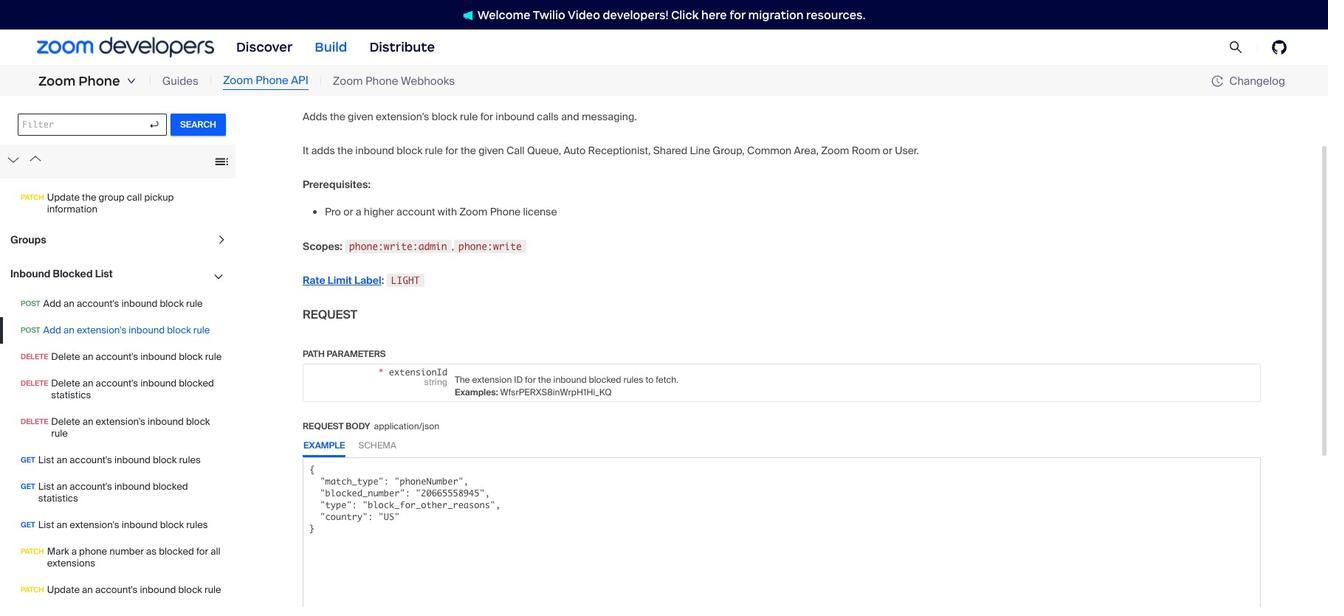Task type: vqa. For each thing, say whether or not it's contained in the screenshot.
Alert
no



Task type: locate. For each thing, give the bounding box(es) containing it.
2 horizontal spatial phone
[[366, 74, 398, 88]]

1 vertical spatial request
[[303, 421, 344, 433]]

phone
[[78, 73, 120, 89], [256, 73, 289, 88], [366, 74, 398, 88]]

application/json
[[374, 421, 440, 433]]

phone for zoom phone api
[[256, 73, 289, 88]]

phone left the api
[[256, 73, 289, 88]]

body
[[346, 421, 370, 433]]

for
[[730, 8, 746, 22]]

1 request from the top
[[303, 307, 358, 323]]

2 request from the top
[[303, 421, 344, 433]]

zoom
[[38, 73, 75, 89], [223, 73, 253, 88], [333, 74, 363, 88]]

twilio
[[533, 8, 566, 22]]

phone left down image
[[78, 73, 120, 89]]

request up path parameters
[[303, 307, 358, 323]]

3 zoom from the left
[[333, 74, 363, 88]]

1 phone from the left
[[78, 73, 120, 89]]

welcome
[[478, 8, 531, 22]]

2 phone from the left
[[256, 73, 289, 88]]

0 vertical spatial request
[[303, 307, 358, 323]]

notification image
[[463, 10, 478, 20], [463, 10, 473, 20]]

1 zoom from the left
[[38, 73, 75, 89]]

3 phone from the left
[[366, 74, 398, 88]]

search image
[[1229, 41, 1243, 54], [1229, 41, 1243, 54]]

path
[[303, 348, 325, 360]]

2 zoom from the left
[[223, 73, 253, 88]]

github image
[[1272, 40, 1287, 55], [1272, 40, 1287, 55]]

history image
[[1212, 75, 1224, 87]]

request
[[303, 307, 358, 323], [303, 421, 344, 433]]

1 horizontal spatial zoom
[[223, 73, 253, 88]]

1 horizontal spatial phone
[[256, 73, 289, 88]]

request left the body
[[303, 421, 344, 433]]

welcome twilio video developers! click here for migration resources. link
[[448, 7, 881, 23]]

zoom phone api link
[[223, 73, 309, 90]]

0 horizontal spatial phone
[[78, 73, 120, 89]]

click
[[671, 8, 699, 22]]

migration
[[749, 8, 804, 22]]

zoom phone api
[[223, 73, 309, 88]]

phone left webhooks
[[366, 74, 398, 88]]

zoom developer logo image
[[37, 37, 214, 57]]

phone for zoom phone
[[78, 73, 120, 89]]

changelog
[[1230, 73, 1286, 88]]

0 horizontal spatial zoom
[[38, 73, 75, 89]]

2 horizontal spatial zoom
[[333, 74, 363, 88]]



Task type: describe. For each thing, give the bounding box(es) containing it.
zoom for zoom phone
[[38, 73, 75, 89]]

api
[[291, 73, 309, 88]]

parameters
[[327, 348, 386, 360]]

history image
[[1212, 75, 1230, 87]]

zoom for zoom phone api
[[223, 73, 253, 88]]

changelog link
[[1212, 73, 1286, 88]]

request body application/json
[[303, 421, 440, 433]]

phone for zoom phone webhooks
[[366, 74, 398, 88]]

zoom phone webhooks
[[333, 74, 455, 88]]

resources.
[[806, 8, 866, 22]]

developers!
[[603, 8, 669, 22]]

welcome twilio video developers! click here for migration resources.
[[478, 8, 866, 22]]

guides link
[[162, 73, 199, 90]]

path parameters
[[303, 348, 386, 360]]

guides
[[162, 74, 199, 88]]

request for request
[[303, 307, 358, 323]]

here
[[702, 8, 727, 22]]

webhooks
[[401, 74, 455, 88]]

video
[[568, 8, 600, 22]]

zoom phone webhooks link
[[333, 73, 455, 90]]

down image
[[127, 77, 136, 86]]

zoom phone
[[38, 73, 120, 89]]

zoom for zoom phone webhooks
[[333, 74, 363, 88]]

request for request body application/json
[[303, 421, 344, 433]]



